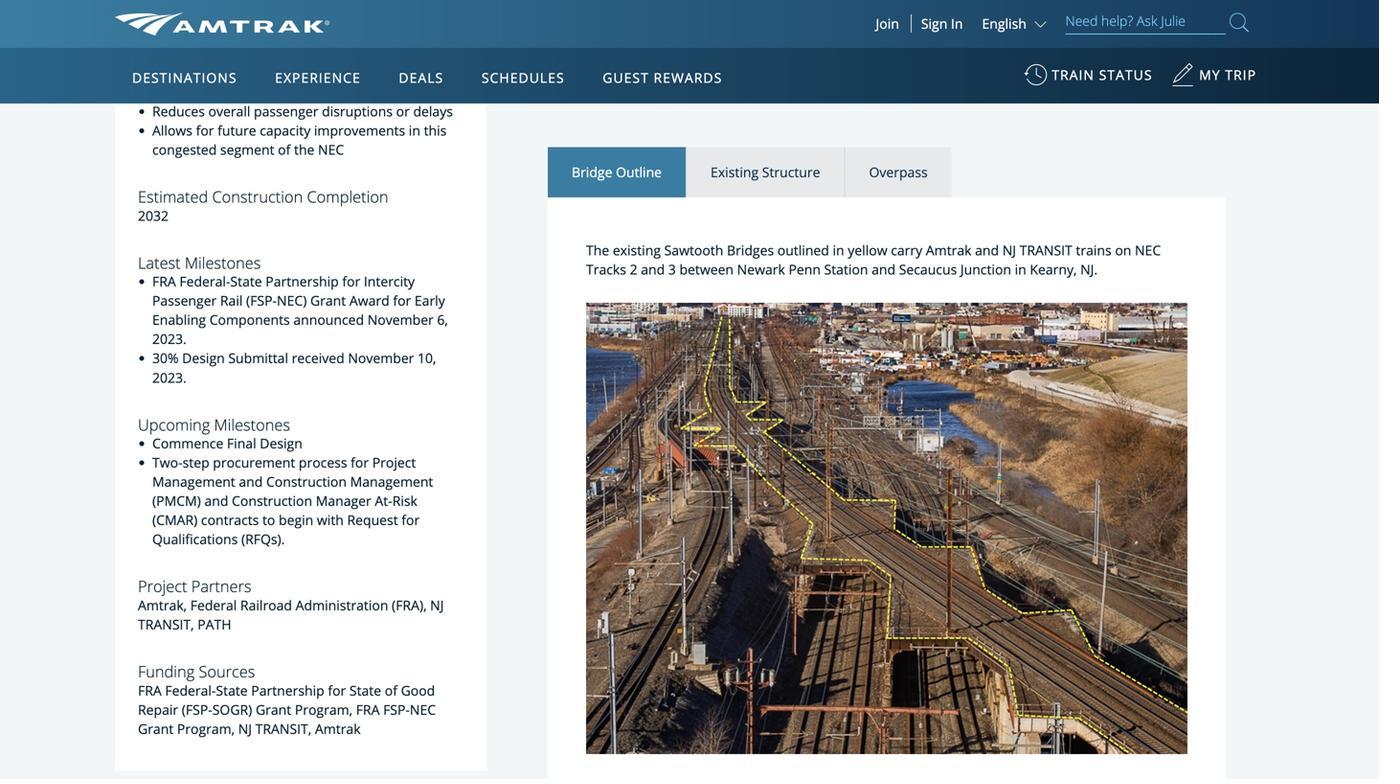 Task type: describe. For each thing, give the bounding box(es) containing it.
60
[[330, 83, 345, 101]]

train
[[215, 83, 244, 101]]

amtrak inside funding sources fra federal-state partnership for state of good repair (fsp-sogr) grant program, fra fsp-nec grant program, nj transit, amtrak
[[315, 720, 361, 738]]

of right state
[[256, 0, 268, 5]]

2032
[[138, 206, 169, 225]]

secaucus
[[899, 260, 957, 279]]

the inside the existing sawtooth bridges outlined in yellow carry amtrak and nj transit trains on nec tracks 2 and 3 between newark penn station and secaucus junction in kearny, nj.
[[586, 241, 610, 259]]

rewards
[[654, 69, 723, 87]]

guest rewards
[[603, 69, 723, 87]]

replacing
[[529, 8, 586, 27]]

grant inside latest milestones fra federal-state partnership for intercity passenger rail (fsp-nec) grant award for early enabling components announced november 6, 2023. 30% design submittal received november 10, 2023.
[[310, 291, 346, 310]]

train status
[[1052, 66, 1153, 84]]

penn
[[789, 260, 821, 279]]

experience.
[[719, 66, 792, 84]]

and right 2
[[641, 260, 665, 279]]

search icon image
[[1230, 9, 1250, 35]]

my
[[1200, 66, 1221, 84]]

rail inside "by replacing the existing sawtooth bridges and introducing two additional tracks to this critical section of the nec, the project will provide continuous, safe, reliable and resilient rail connectivity. the project will reduce service disruptions and restore maximum authorized speed to 90 mph. this improvement will not only enhance on-time performance but also elevate the overall customer experience. the project will help in increasing capacity along the nec to meet current and future demand."
[[873, 28, 892, 46]]

passenger
[[152, 291, 217, 310]]

and up contracts
[[205, 492, 228, 510]]

Please enter your search item search field
[[1066, 10, 1227, 34]]

2
[[630, 260, 638, 279]]

risk
[[393, 492, 418, 510]]

railroad
[[240, 596, 292, 614]]

fsp-
[[383, 700, 410, 719]]

funding sources fra federal-state partnership for state of good repair (fsp-sogr) grant program, fra fsp-nec grant program, nj transit, amtrak
[[138, 661, 436, 738]]

deals button
[[391, 51, 452, 104]]

state for sources
[[216, 681, 248, 699]]

in down or
[[409, 121, 421, 139]]

for down risk
[[402, 511, 420, 529]]

1 horizontal spatial project
[[822, 66, 866, 84]]

application inside banner
[[186, 160, 646, 428]]

and up "mph."
[[792, 28, 816, 46]]

nj inside achieves a state of good repair in a critical section of the nec enhances the reliability and resiliency of rail service for hundreds of thousands of daily amtrak and nj transit customers increases train speeds from 60 to 90 mph reduces overall passenger disruptions or delays allows for future capacity improvements in this congested segment of the nec
[[229, 64, 243, 82]]

announced
[[294, 311, 364, 329]]

disruptions inside achieves a state of good repair in a critical section of the nec enhances the reliability and resiliency of rail service for hundreds of thousands of daily amtrak and nj transit customers increases train speeds from 60 to 90 mph reduces overall passenger disruptions or delays allows for future capacity improvements in this congested segment of the nec
[[322, 102, 393, 120]]

rail inside achieves a state of good repair in a critical section of the nec enhances the reliability and resiliency of rail service for hundreds of thousands of daily amtrak and nj transit customers increases train speeds from 60 to 90 mph reduces overall passenger disruptions or delays allows for future capacity improvements in this congested segment of the nec
[[406, 25, 426, 43]]

federal- for sources
[[165, 681, 216, 699]]

1 vertical spatial construction
[[266, 473, 347, 491]]

performance
[[1142, 47, 1223, 65]]

0 vertical spatial program,
[[295, 700, 353, 719]]

along
[[1061, 66, 1095, 84]]

will up restore
[[557, 28, 578, 46]]

(fsp- inside funding sources fra federal-state partnership for state of good repair (fsp-sogr) grant program, fra fsp-nec grant program, nj transit, amtrak
[[182, 700, 212, 719]]

meet
[[1169, 66, 1201, 84]]

destinations button
[[125, 51, 245, 104]]

deals
[[399, 69, 444, 87]]

the existing sawtooth bridges outlined in yellow carry amtrak and nj transit trains on nec tracks 2 and 3 between newark penn station and secaucus junction in kearny, nj.
[[586, 241, 1162, 279]]

begin
[[279, 511, 314, 529]]

enhance
[[1033, 47, 1086, 65]]

kearny,
[[1030, 260, 1077, 279]]

contracts
[[201, 511, 259, 529]]

intercity
[[364, 272, 415, 291]]

project partners amtrak, federal railroad administration (fra), nj transit, path
[[138, 576, 444, 633]]

the up hundreds
[[216, 25, 236, 43]]

critical inside "by replacing the existing sawtooth bridges and introducing two additional tracks to this critical section of the nec, the project will provide continuous, safe, reliable and resilient rail connectivity. the project will reduce service disruptions and restore maximum authorized speed to 90 mph. this improvement will not only enhance on-time performance but also elevate the overall customer experience. the project will help in increasing capacity along the nec to meet current and future demand."
[[1057, 8, 1098, 27]]

destinations
[[132, 69, 237, 87]]

reduces
[[152, 102, 205, 120]]

in right the repair at top left
[[348, 0, 360, 5]]

transit, inside funding sources fra federal-state partnership for state of good repair (fsp-sogr) grant program, fra fsp-nec grant program, nj transit, amtrak
[[256, 720, 312, 738]]

existing structure list item
[[687, 147, 846, 198]]

resiliency
[[328, 25, 386, 43]]

with
[[317, 511, 344, 529]]

milestones for upcoming
[[214, 414, 290, 435]]

nec down improvements
[[318, 140, 344, 159]]

of right segment
[[278, 140, 291, 159]]

train status link
[[1025, 57, 1153, 103]]

safe,
[[709, 28, 738, 46]]

nec inside "by replacing the existing sawtooth bridges and introducing two additional tracks to this critical section of the nec, the project will provide continuous, safe, reliable and resilient rail connectivity. the project will reduce service disruptions and restore maximum authorized speed to 90 mph. this improvement will not only enhance on-time performance but also elevate the overall customer experience. the project will help in increasing capacity along the nec to meet current and future demand."
[[1123, 66, 1149, 84]]

the down on-
[[1099, 66, 1119, 84]]

federal- for milestones
[[180, 272, 230, 291]]

junction
[[961, 260, 1012, 279]]

nec down achieves
[[192, 6, 219, 24]]

federal
[[190, 596, 237, 614]]

nj inside funding sources fra federal-state partnership for state of good repair (fsp-sogr) grant program, fra fsp-nec grant program, nj transit, amtrak
[[238, 720, 252, 738]]

good
[[401, 681, 435, 699]]

milestones for latest
[[185, 252, 261, 273]]

90 inside achieves a state of good repair in a critical section of the nec enhances the reliability and resiliency of rail service for hundreds of thousands of daily amtrak and nj transit customers increases train speeds from 60 to 90 mph reduces overall passenger disruptions or delays allows for future capacity improvements in this congested segment of the nec
[[365, 83, 380, 101]]

partnership for sources
[[251, 681, 325, 699]]

nec inside the existing sawtooth bridges outlined in yellow carry amtrak and nj transit trains on nec tracks 2 and 3 between newark penn station and secaucus junction in kearny, nj.
[[1135, 241, 1162, 259]]

existing structure
[[711, 163, 821, 181]]

sawtooth inside "by replacing the existing sawtooth bridges and introducing two additional tracks to this critical section of the nec, the project will provide continuous, safe, reliable and resilient rail connectivity. the project will reduce service disruptions and restore maximum authorized speed to 90 mph. this improvement will not only enhance on-time performance but also elevate the overall customer experience. the project will help in increasing capacity along the nec to meet current and future demand."
[[665, 8, 724, 27]]

process
[[299, 453, 347, 472]]

status
[[1100, 66, 1153, 84]]

to right the tracks at the top right of page
[[1015, 8, 1028, 27]]

bridge outline list item
[[548, 147, 687, 198]]

banner containing join
[[0, 0, 1380, 442]]

improvement
[[866, 47, 950, 65]]

administration
[[296, 596, 388, 614]]

fra for latest
[[152, 272, 176, 291]]

this inside achieves a state of good repair in a critical section of the nec enhances the reliability and resiliency of rail service for hundreds of thousands of daily amtrak and nj transit customers increases train speeds from 60 to 90 mph reduces overall passenger disruptions or delays allows for future capacity improvements in this congested segment of the nec
[[424, 121, 447, 139]]

3
[[669, 260, 676, 279]]

time
[[1110, 47, 1138, 65]]

request
[[347, 511, 398, 529]]

service inside achieves a state of good repair in a critical section of the nec enhances the reliability and resiliency of rail service for hundreds of thousands of daily amtrak and nj transit customers increases train speeds from 60 to 90 mph reduces overall passenger disruptions or delays allows for future capacity improvements in this congested segment of the nec
[[152, 44, 196, 63]]

resilient
[[819, 28, 869, 46]]

partners
[[191, 576, 252, 597]]

partnership for milestones
[[266, 272, 339, 291]]

provide
[[581, 28, 629, 46]]

amtrak,
[[138, 596, 187, 614]]

additional
[[908, 8, 970, 27]]

congested
[[152, 140, 217, 159]]

the left nec,
[[1166, 8, 1186, 27]]

for up congested
[[196, 121, 214, 139]]

outlined
[[778, 241, 830, 259]]

nj inside project partners amtrak, federal railroad administration (fra), nj transit, path
[[430, 596, 444, 614]]

section inside "by replacing the existing sawtooth bridges and introducing two additional tracks to this critical section of the nec, the project will provide continuous, safe, reliable and resilient rail connectivity. the project will reduce service disruptions and restore maximum authorized speed to 90 mph. this improvement will not only enhance on-time performance but also elevate the overall customer experience. the project will help in increasing capacity along the nec to meet current and future demand."
[[1102, 8, 1146, 27]]

enabling
[[152, 311, 206, 329]]

and down procurement
[[239, 473, 263, 491]]

sources
[[199, 661, 255, 682]]

existing structure button
[[687, 147, 846, 198]]

2 2023. from the top
[[152, 368, 187, 386]]

experience button
[[268, 51, 369, 104]]

path
[[198, 615, 231, 633]]

hundreds
[[221, 44, 281, 63]]

project inside project partners amtrak, federal railroad administration (fra), nj transit, path
[[138, 576, 187, 597]]

and up train
[[202, 64, 225, 82]]

on
[[1116, 241, 1132, 259]]

by replacing the existing sawtooth bridges and introducing two additional tracks to this critical section of the nec, the project will provide continuous, safe, reliable and resilient rail connectivity. the project will reduce service disruptions and restore maximum authorized speed to 90 mph. this improvement will not only enhance on-time performance but also elevate the overall customer experience. the project will help in increasing capacity along the nec to meet current and future demand.
[[510, 8, 1251, 103]]

in
[[951, 14, 963, 33]]

newark
[[737, 260, 786, 279]]

at-
[[375, 492, 393, 510]]

of up daily at the top of the page
[[390, 25, 402, 43]]

thousands
[[301, 44, 367, 63]]

not
[[978, 47, 999, 65]]

current
[[1205, 66, 1251, 84]]

procurement
[[213, 453, 295, 472]]

submittal
[[228, 349, 288, 367]]

yellow
[[848, 241, 888, 259]]

latest
[[138, 252, 181, 273]]

90 inside "by replacing the existing sawtooth bridges and introducing two additional tracks to this critical section of the nec, the project will provide continuous, safe, reliable and resilient rail connectivity. the project will reduce service disruptions and restore maximum authorized speed to 90 mph. this improvement will not only enhance on-time performance but also elevate the overall customer experience. the project will help in increasing capacity along the nec to meet current and future demand."
[[782, 47, 797, 65]]

existing inside "by replacing the existing sawtooth bridges and introducing two additional tracks to this critical section of the nec, the project will provide continuous, safe, reliable and resilient rail connectivity. the project will reduce service disruptions and restore maximum authorized speed to 90 mph. this improvement will not only enhance on-time performance but also elevate the overall customer experience. the project will help in increasing capacity along the nec to meet current and future demand."
[[614, 8, 662, 27]]

and up junction
[[976, 241, 999, 259]]

10,
[[418, 349, 436, 367]]

but
[[1227, 47, 1248, 65]]

and up reliable
[[778, 8, 802, 27]]

2 vertical spatial construction
[[232, 492, 312, 510]]

english
[[983, 14, 1027, 33]]

help
[[893, 66, 921, 84]]

will up increasing
[[954, 47, 975, 65]]

amtrak image
[[115, 12, 330, 35]]

(cmar)
[[152, 511, 198, 529]]

from
[[296, 83, 326, 101]]

in left kearny, at the top right of the page
[[1015, 260, 1027, 279]]

good
[[272, 0, 304, 5]]

for down intercity
[[393, 291, 411, 310]]



Task type: locate. For each thing, give the bounding box(es) containing it.
overall down train
[[208, 102, 251, 120]]

a up resiliency
[[363, 0, 371, 5]]

to left 'meet'
[[1152, 66, 1165, 84]]

0 horizontal spatial the
[[586, 241, 610, 259]]

design inside latest milestones fra federal-state partnership for intercity passenger rail (fsp-nec) grant award for early enabling components announced november 6, 2023. 30% design submittal received november 10, 2023.
[[182, 349, 225, 367]]

0 vertical spatial fra
[[152, 272, 176, 291]]

bridges up newark
[[727, 241, 774, 259]]

join
[[876, 14, 900, 33]]

1 vertical spatial section
[[1102, 8, 1146, 27]]

existing inside the existing sawtooth bridges outlined in yellow carry amtrak and nj transit trains on nec tracks 2 and 3 between newark penn station and secaucus junction in kearny, nj.
[[613, 241, 661, 259]]

rail
[[406, 25, 426, 43], [873, 28, 892, 46]]

reliable
[[742, 28, 788, 46]]

this right english
[[1031, 8, 1054, 27]]

capacity down the passenger
[[260, 121, 311, 139]]

0 horizontal spatial rail
[[406, 25, 426, 43]]

to inside upcoming milestones commence final design two-step procurement process for project management and construction management (pmcm) and construction manager at-risk (cmar) contracts to begin with request for qualifications (rfqs).
[[263, 511, 275, 529]]

2 horizontal spatial amtrak
[[926, 241, 972, 259]]

0 horizontal spatial future
[[218, 121, 256, 139]]

0 vertical spatial capacity
[[1007, 66, 1057, 84]]

1 vertical spatial disruptions
[[322, 102, 393, 120]]

for inside funding sources fra federal-state partnership for state of good repair (fsp-sogr) grant program, fra fsp-nec grant program, nj transit, amtrak
[[328, 681, 346, 699]]

banner
[[0, 0, 1380, 442]]

0 horizontal spatial this
[[424, 121, 447, 139]]

in
[[348, 0, 360, 5], [924, 66, 936, 84], [409, 121, 421, 139], [833, 241, 845, 259], [1015, 260, 1027, 279]]

0 vertical spatial partnership
[[266, 272, 339, 291]]

1 vertical spatial 2023.
[[152, 368, 187, 386]]

of left daily at the top of the page
[[371, 44, 383, 63]]

existing up continuous,
[[614, 8, 662, 27]]

to inside achieves a state of good repair in a critical section of the nec enhances the reliability and resiliency of rail service for hundreds of thousands of daily amtrak and nj transit customers increases train speeds from 60 to 90 mph reduces overall passenger disruptions or delays allows for future capacity improvements in this congested segment of the nec
[[348, 83, 361, 101]]

management up at-
[[350, 473, 433, 491]]

2 horizontal spatial grant
[[310, 291, 346, 310]]

1 vertical spatial this
[[424, 121, 447, 139]]

0 vertical spatial existing
[[614, 8, 662, 27]]

partnership inside latest milestones fra federal-state partnership for intercity passenger rail (fsp-nec) grant award for early enabling components announced november 6, 2023. 30% design submittal received november 10, 2023.
[[266, 272, 339, 291]]

1 vertical spatial partnership
[[251, 681, 325, 699]]

1 bridges from the top
[[728, 8, 775, 27]]

sawtooth inside the existing sawtooth bridges outlined in yellow carry amtrak and nj transit trains on nec tracks 2 and 3 between newark penn station and secaucus junction in kearny, nj.
[[665, 241, 724, 259]]

(fsp- inside latest milestones fra federal-state partnership for intercity passenger rail (fsp-nec) grant award for early enabling components announced november 6, 2023. 30% design submittal received november 10, 2023.
[[246, 291, 277, 310]]

and up thousands
[[300, 25, 324, 43]]

1 horizontal spatial design
[[260, 434, 303, 452]]

overall inside achieves a state of good repair in a critical section of the nec enhances the reliability and resiliency of rail service for hundreds of thousands of daily amtrak and nj transit customers increases train speeds from 60 to 90 mph reduces overall passenger disruptions or delays allows for future capacity improvements in this congested segment of the nec
[[208, 102, 251, 120]]

1 horizontal spatial capacity
[[1007, 66, 1057, 84]]

0 horizontal spatial disruptions
[[322, 102, 393, 120]]

and up 'also' at the left top of page
[[510, 47, 534, 65]]

disruptions inside "by replacing the existing sawtooth bridges and introducing two additional tracks to this critical section of the nec, the project will provide continuous, safe, reliable and resilient rail connectivity. the project will reduce service disruptions and restore maximum authorized speed to 90 mph. this improvement will not only enhance on-time performance but also elevate the overall customer experience. the project will help in increasing capacity along the nec to meet current and future demand."
[[1169, 28, 1240, 46]]

project
[[510, 28, 554, 46], [1004, 28, 1048, 46], [822, 66, 866, 84]]

0 vertical spatial sawtooth
[[665, 8, 724, 27]]

november down early
[[368, 311, 434, 329]]

guest
[[603, 69, 650, 87]]

fra for funding
[[138, 681, 162, 699]]

to down reliable
[[765, 47, 778, 65]]

also
[[510, 66, 535, 84]]

sign in
[[922, 14, 963, 33]]

experience
[[275, 69, 361, 87]]

project up only
[[1004, 28, 1048, 46]]

0 horizontal spatial 90
[[365, 83, 380, 101]]

1 horizontal spatial critical
[[1057, 8, 1098, 27]]

project down by
[[510, 28, 554, 46]]

2023. down 30%
[[152, 368, 187, 386]]

commence
[[152, 434, 224, 452]]

demand.
[[579, 85, 635, 103]]

estimated construction completion 2032
[[138, 186, 389, 225]]

construction
[[212, 186, 303, 207], [266, 473, 347, 491], [232, 492, 312, 510]]

project left federal
[[138, 576, 187, 597]]

trip
[[1226, 66, 1257, 84]]

service
[[1123, 28, 1166, 46], [152, 44, 196, 63]]

design inside upcoming milestones commence final design two-step procurement process for project management and construction management (pmcm) and construction manager at-risk (cmar) contracts to begin with request for qualifications (rfqs).
[[260, 434, 303, 452]]

nj inside the existing sawtooth bridges outlined in yellow carry amtrak and nj transit trains on nec tracks 2 and 3 between newark penn station and secaucus junction in kearny, nj.
[[1003, 241, 1017, 259]]

milestones inside upcoming milestones commence final design two-step procurement process for project management and construction management (pmcm) and construction manager at-risk (cmar) contracts to begin with request for qualifications (rfqs).
[[214, 414, 290, 435]]

1 vertical spatial critical
[[1057, 8, 1098, 27]]

in inside "by replacing the existing sawtooth bridges and introducing two additional tracks to this critical section of the nec, the project will provide continuous, safe, reliable and resilient rail connectivity. the project will reduce service disruptions and restore maximum authorized speed to 90 mph. this improvement will not only enhance on-time performance but also elevate the overall customer experience. the project will help in increasing capacity along the nec to meet current and future demand."
[[924, 66, 936, 84]]

1 vertical spatial project
[[138, 576, 187, 597]]

1 horizontal spatial a
[[363, 0, 371, 5]]

2023. up 30%
[[152, 330, 187, 348]]

1 vertical spatial milestones
[[214, 414, 290, 435]]

milestones up procurement
[[214, 414, 290, 435]]

only
[[1003, 47, 1029, 65]]

0 horizontal spatial a
[[211, 0, 218, 5]]

future inside achieves a state of good repair in a critical section of the nec enhances the reliability and resiliency of rail service for hundreds of thousands of daily amtrak and nj transit customers increases train speeds from 60 to 90 mph reduces overall passenger disruptions or delays allows for future capacity improvements in this congested segment of the nec
[[218, 121, 256, 139]]

0 vertical spatial (fsp-
[[246, 291, 277, 310]]

this inside "by replacing the existing sawtooth bridges and introducing two additional tracks to this critical section of the nec, the project will provide continuous, safe, reliable and resilient rail connectivity. the project will reduce service disruptions and restore maximum authorized speed to 90 mph. this improvement will not only enhance on-time performance but also elevate the overall customer experience. the project will help in increasing capacity along the nec to meet current and future demand."
[[1031, 8, 1054, 27]]

fra left fsp-
[[356, 700, 380, 719]]

future down the elevate
[[537, 85, 576, 103]]

grant up announced
[[310, 291, 346, 310]]

speeds
[[248, 83, 292, 101]]

federal- up repair
[[165, 681, 216, 699]]

2 vertical spatial grant
[[138, 720, 174, 738]]

amtrak inside achieves a state of good repair in a critical section of the nec enhances the reliability and resiliency of rail service for hundreds of thousands of daily amtrak and nj transit customers increases train speeds from 60 to 90 mph reduces overall passenger disruptions or delays allows for future capacity improvements in this congested segment of the nec
[[152, 64, 198, 82]]

english button
[[983, 14, 1052, 33]]

nec inside funding sources fra federal-state partnership for state of good repair (fsp-sogr) grant program, fra fsp-nec grant program, nj transit, amtrak
[[410, 700, 436, 719]]

bridges inside "by replacing the existing sawtooth bridges and introducing two additional tracks to this critical section of the nec, the project will provide continuous, safe, reliable and resilient rail connectivity. the project will reduce service disruptions and restore maximum authorized speed to 90 mph. this improvement will not only enhance on-time performance but also elevate the overall customer experience. the project will help in increasing capacity along the nec to meet current and future demand."
[[728, 8, 775, 27]]

schedules link
[[474, 48, 573, 103]]

1 horizontal spatial project
[[372, 453, 416, 472]]

state for milestones
[[230, 272, 262, 291]]

(pmcm)
[[152, 492, 201, 510]]

rail
[[220, 291, 243, 310]]

this
[[837, 47, 862, 65]]

0 vertical spatial federal-
[[180, 272, 230, 291]]

1 vertical spatial federal-
[[165, 681, 216, 699]]

early
[[415, 291, 445, 310]]

the right nec,
[[1223, 8, 1243, 27]]

authorized
[[653, 47, 721, 65]]

structure
[[763, 163, 821, 181]]

overpass list item
[[846, 147, 952, 198]]

federal- inside latest milestones fra federal-state partnership for intercity passenger rail (fsp-nec) grant award for early enabling components announced november 6, 2023. 30% design submittal received november 10, 2023.
[[180, 272, 230, 291]]

received
[[292, 349, 345, 367]]

0 horizontal spatial program,
[[177, 720, 235, 738]]

1 management from the left
[[152, 473, 235, 491]]

2 management from the left
[[350, 473, 433, 491]]

the down achieves
[[168, 6, 189, 24]]

and down yellow
[[872, 260, 896, 279]]

capacity down only
[[1007, 66, 1057, 84]]

passenger
[[254, 102, 319, 120]]

1 horizontal spatial rail
[[873, 28, 892, 46]]

0 vertical spatial disruptions
[[1169, 28, 1240, 46]]

station
[[825, 260, 869, 279]]

0 vertical spatial 2023.
[[152, 330, 187, 348]]

program, down sogr)
[[177, 720, 235, 738]]

to
[[1015, 8, 1028, 27], [765, 47, 778, 65], [1152, 66, 1165, 84], [348, 83, 361, 101], [263, 511, 275, 529]]

1 vertical spatial the
[[795, 66, 818, 84]]

1 horizontal spatial disruptions
[[1169, 28, 1240, 46]]

transit up speeds
[[246, 64, 299, 82]]

introducing
[[806, 8, 878, 27]]

0 vertical spatial november
[[368, 311, 434, 329]]

0 horizontal spatial design
[[182, 349, 225, 367]]

construction up the begin
[[232, 492, 312, 510]]

final
[[227, 434, 256, 452]]

1 vertical spatial 90
[[365, 83, 380, 101]]

mph
[[384, 83, 413, 101]]

project up at-
[[372, 453, 416, 472]]

sogr)
[[212, 700, 252, 719]]

0 vertical spatial transit,
[[138, 615, 194, 633]]

section inside achieves a state of good repair in a critical section of the nec enhances the reliability and resiliency of rail service for hundreds of thousands of daily amtrak and nj transit customers increases train speeds from 60 to 90 mph reduces overall passenger disruptions or delays allows for future capacity improvements in this congested segment of the nec
[[418, 0, 463, 5]]

1 horizontal spatial the
[[795, 66, 818, 84]]

state inside latest milestones fra federal-state partnership for intercity passenger rail (fsp-nec) grant award for early enabling components announced november 6, 2023. 30% design submittal received november 10, 2023.
[[230, 272, 262, 291]]

in up station
[[833, 241, 845, 259]]

(fsp- up "components"
[[246, 291, 277, 310]]

0 vertical spatial 90
[[782, 47, 797, 65]]

increases
[[152, 83, 212, 101]]

rail up daily at the top of the page
[[406, 25, 426, 43]]

to up (rfqs).
[[263, 511, 275, 529]]

0 vertical spatial bridges
[[728, 8, 775, 27]]

2 horizontal spatial project
[[1004, 28, 1048, 46]]

1 horizontal spatial amtrak
[[315, 720, 361, 738]]

nec,
[[1190, 8, 1219, 27]]

of up performance
[[1150, 8, 1162, 27]]

partnership up sogr)
[[251, 681, 325, 699]]

overall inside "by replacing the existing sawtooth bridges and introducing two additional tracks to this critical section of the nec, the project will provide continuous, safe, reliable and resilient rail connectivity. the project will reduce service disruptions and restore maximum authorized speed to 90 mph. this improvement will not only enhance on-time performance but also elevate the overall customer experience. the project will help in increasing capacity along the nec to meet current and future demand."
[[611, 66, 653, 84]]

disruptions up improvements
[[322, 102, 393, 120]]

train
[[1052, 66, 1095, 84]]

0 vertical spatial overall
[[611, 66, 653, 84]]

fra up repair
[[138, 681, 162, 699]]

to right the 60
[[348, 83, 361, 101]]

state left good
[[350, 681, 381, 699]]

0 horizontal spatial grant
[[138, 720, 174, 738]]

nj up train
[[229, 64, 243, 82]]

program, left fsp-
[[295, 700, 353, 719]]

2 a from the left
[[363, 0, 371, 5]]

of up fsp-
[[385, 681, 398, 699]]

2 vertical spatial the
[[586, 241, 610, 259]]

2023.
[[152, 330, 187, 348], [152, 368, 187, 386]]

capacity inside achieves a state of good repair in a critical section of the nec enhances the reliability and resiliency of rail service for hundreds of thousands of daily amtrak and nj transit customers increases train speeds from 60 to 90 mph reduces overall passenger disruptions or delays allows for future capacity improvements in this congested segment of the nec
[[260, 121, 311, 139]]

transit inside the existing sawtooth bridges outlined in yellow carry amtrak and nj transit trains on nec tracks 2 and 3 between newark penn station and secaucus junction in kearny, nj.
[[1020, 241, 1073, 259]]

construction down process
[[266, 473, 347, 491]]

1 vertical spatial bridges
[[727, 241, 774, 259]]

0 horizontal spatial service
[[152, 44, 196, 63]]

project inside upcoming milestones commence final design two-step procurement process for project management and construction management (pmcm) and construction manager at-risk (cmar) contracts to begin with request for qualifications (rfqs).
[[372, 453, 416, 472]]

(rfqs).
[[241, 530, 285, 548]]

reduce
[[1076, 28, 1119, 46]]

latest milestones fra federal-state partnership for intercity passenger rail (fsp-nec) grant award for early enabling components announced november 6, 2023. 30% design submittal received november 10, 2023.
[[138, 252, 448, 386]]

(fra),
[[392, 596, 427, 614]]

0 horizontal spatial amtrak
[[152, 64, 198, 82]]

2 vertical spatial amtrak
[[315, 720, 361, 738]]

nec right on
[[1135, 241, 1162, 259]]

of down reliability
[[285, 44, 298, 63]]

30%
[[152, 349, 179, 367]]

maximum
[[586, 47, 649, 65]]

for up award
[[342, 272, 361, 291]]

sawtooth up continuous,
[[665, 8, 724, 27]]

state
[[221, 0, 252, 5]]

0 vertical spatial critical
[[374, 0, 415, 5]]

federal- inside funding sources fra federal-state partnership for state of good repair (fsp-sogr) grant program, fra fsp-nec grant program, nj transit, amtrak
[[165, 681, 216, 699]]

1 horizontal spatial (fsp-
[[246, 291, 277, 310]]

0 vertical spatial design
[[182, 349, 225, 367]]

of down achieves
[[152, 6, 165, 24]]

0 horizontal spatial section
[[418, 0, 463, 5]]

1 vertical spatial program,
[[177, 720, 235, 738]]

1 horizontal spatial section
[[1102, 8, 1146, 27]]

0 vertical spatial construction
[[212, 186, 303, 207]]

1 vertical spatial transit,
[[256, 720, 312, 738]]

section up deals
[[418, 0, 463, 5]]

2 vertical spatial fra
[[356, 700, 380, 719]]

program,
[[295, 700, 353, 719], [177, 720, 235, 738]]

section up the reduce on the right of the page
[[1102, 8, 1146, 27]]

service inside "by replacing the existing sawtooth bridges and introducing two additional tracks to this critical section of the nec, the project will provide continuous, safe, reliable and resilient rail connectivity. the project will reduce service disruptions and restore maximum authorized speed to 90 mph. this improvement will not only enhance on-time performance but also elevate the overall customer experience. the project will help in increasing capacity along the nec to meet current and future demand."
[[1123, 28, 1166, 46]]

management
[[152, 473, 235, 491], [350, 473, 433, 491]]

will up enhance
[[1052, 28, 1072, 46]]

list
[[548, 147, 1227, 198]]

1 horizontal spatial management
[[350, 473, 433, 491]]

0 horizontal spatial management
[[152, 473, 235, 491]]

customers
[[302, 64, 368, 82]]

the up tracks in the top of the page
[[586, 241, 610, 259]]

critical inside achieves a state of good repair in a critical section of the nec enhances the reliability and resiliency of rail service for hundreds of thousands of daily amtrak and nj transit customers increases train speeds from 60 to 90 mph reduces overall passenger disruptions or delays allows for future capacity improvements in this congested segment of the nec
[[374, 0, 415, 5]]

in right help
[[924, 66, 936, 84]]

0 horizontal spatial transit,
[[138, 615, 194, 633]]

design up procurement
[[260, 434, 303, 452]]

future inside "by replacing the existing sawtooth bridges and introducing two additional tracks to this critical section of the nec, the project will provide continuous, safe, reliable and resilient rail connectivity. the project will reduce service disruptions and restore maximum authorized speed to 90 mph. this improvement will not only enhance on-time performance but also elevate the overall customer experience. the project will help in increasing capacity along the nec to meet current and future demand."
[[537, 85, 576, 103]]

nj right (fra),
[[430, 596, 444, 614]]

90 left "mph."
[[782, 47, 797, 65]]

bridges inside the existing sawtooth bridges outlined in yellow carry amtrak and nj transit trains on nec tracks 2 and 3 between newark penn station and secaucus junction in kearny, nj.
[[727, 241, 774, 259]]

0 horizontal spatial project
[[138, 576, 187, 597]]

daily
[[387, 44, 416, 63]]

1 vertical spatial future
[[218, 121, 256, 139]]

of inside "by replacing the existing sawtooth bridges and introducing two additional tracks to this critical section of the nec, the project will provide continuous, safe, reliable and resilient rail connectivity. the project will reduce service disruptions and restore maximum authorized speed to 90 mph. this improvement will not only enhance on-time performance but also elevate the overall customer experience. the project will help in increasing capacity along the nec to meet current and future demand."
[[1150, 8, 1162, 27]]

partnership inside funding sources fra federal-state partnership for state of good repair (fsp-sogr) grant program, fra fsp-nec grant program, nj transit, amtrak
[[251, 681, 325, 699]]

1 horizontal spatial service
[[1123, 28, 1166, 46]]

for down enhances
[[199, 44, 217, 63]]

1 vertical spatial existing
[[613, 241, 661, 259]]

1 vertical spatial november
[[348, 349, 414, 367]]

step
[[183, 453, 210, 472]]

the down "mph."
[[795, 66, 818, 84]]

rail down two at the right top
[[873, 28, 892, 46]]

nec down good
[[410, 700, 436, 719]]

outline
[[616, 163, 662, 181]]

elevate
[[539, 66, 584, 84]]

0 vertical spatial the
[[978, 28, 1001, 46]]

disruptions down nec,
[[1169, 28, 1240, 46]]

for left good
[[328, 681, 346, 699]]

regions map image
[[186, 160, 646, 428]]

amtrak inside the existing sawtooth bridges outlined in yellow carry amtrak and nj transit trains on nec tracks 2 and 3 between newark penn station and secaucus junction in kearny, nj.
[[926, 241, 972, 259]]

customer
[[657, 66, 716, 84]]

0 vertical spatial section
[[418, 0, 463, 5]]

1 vertical spatial transit
[[1020, 241, 1073, 259]]

1 horizontal spatial transit,
[[256, 720, 312, 738]]

0 vertical spatial this
[[1031, 8, 1054, 27]]

state
[[230, 272, 262, 291], [216, 681, 248, 699], [350, 681, 381, 699]]

section
[[418, 0, 463, 5], [1102, 8, 1146, 27]]

0 vertical spatial grant
[[310, 291, 346, 310]]

1 2023. from the top
[[152, 330, 187, 348]]

1 vertical spatial overall
[[208, 102, 251, 120]]

critical up resiliency
[[374, 0, 415, 5]]

state up rail
[[230, 272, 262, 291]]

for right process
[[351, 453, 369, 472]]

and down 'also' at the left top of page
[[510, 85, 534, 103]]

fra inside latest milestones fra federal-state partnership for intercity passenger rail (fsp-nec) grant award for early enabling components announced november 6, 2023. 30% design submittal received november 10, 2023.
[[152, 272, 176, 291]]

and
[[778, 8, 802, 27], [300, 25, 324, 43], [792, 28, 816, 46], [510, 47, 534, 65], [202, 64, 225, 82], [510, 85, 534, 103], [976, 241, 999, 259], [641, 260, 665, 279], [872, 260, 896, 279], [239, 473, 263, 491], [205, 492, 228, 510]]

transit,
[[138, 615, 194, 633], [256, 720, 312, 738]]

grant right sogr)
[[256, 700, 291, 719]]

0 horizontal spatial overall
[[208, 102, 251, 120]]

1 horizontal spatial this
[[1031, 8, 1054, 27]]

6,
[[437, 311, 448, 329]]

or
[[396, 102, 410, 120]]

2 bridges from the top
[[727, 241, 774, 259]]

1 horizontal spatial overall
[[611, 66, 653, 84]]

0 vertical spatial milestones
[[185, 252, 261, 273]]

1 vertical spatial capacity
[[260, 121, 311, 139]]

state up sogr)
[[216, 681, 248, 699]]

allows
[[152, 121, 193, 139]]

speed
[[724, 47, 762, 65]]

0 vertical spatial future
[[537, 85, 576, 103]]

repair
[[138, 700, 178, 719]]

fra
[[152, 272, 176, 291], [138, 681, 162, 699], [356, 700, 380, 719]]

nec down time
[[1123, 66, 1149, 84]]

0 horizontal spatial capacity
[[260, 121, 311, 139]]

transit inside achieves a state of good repair in a critical section of the nec enhances the reliability and resiliency of rail service for hundreds of thousands of daily amtrak and nj transit customers increases train speeds from 60 to 90 mph reduces overall passenger disruptions or delays allows for future capacity improvements in this congested segment of the nec
[[246, 64, 299, 82]]

service down enhances
[[152, 44, 196, 63]]

sign
[[922, 14, 948, 33]]

management down step
[[152, 473, 235, 491]]

1 vertical spatial design
[[260, 434, 303, 452]]

application
[[186, 160, 646, 428]]

repair
[[307, 0, 345, 5]]

will left help
[[869, 66, 890, 84]]

capacity inside "by replacing the existing sawtooth bridges and introducing two additional tracks to this critical section of the nec, the project will provide continuous, safe, reliable and resilient rail connectivity. the project will reduce service disruptions and restore maximum authorized speed to 90 mph. this improvement will not only enhance on-time performance but also elevate the overall customer experience. the project will help in increasing capacity along the nec to meet current and future demand."
[[1007, 66, 1057, 84]]

my trip button
[[1172, 57, 1257, 103]]

1 vertical spatial fra
[[138, 681, 162, 699]]

the up not
[[978, 28, 1001, 46]]

0 horizontal spatial (fsp-
[[182, 700, 212, 719]]

tracks
[[974, 8, 1011, 27]]

0 horizontal spatial project
[[510, 28, 554, 46]]

the up 'demand.' at top
[[587, 66, 607, 84]]

transit, inside project partners amtrak, federal railroad administration (fra), nj transit, path
[[138, 615, 194, 633]]

1 vertical spatial (fsp-
[[182, 700, 212, 719]]

existing
[[614, 8, 662, 27], [613, 241, 661, 259]]

list containing bridge outline
[[548, 147, 1227, 198]]

sign in button
[[922, 14, 963, 33]]

two-
[[152, 453, 183, 472]]

1 vertical spatial amtrak
[[926, 241, 972, 259]]

grant down repair
[[138, 720, 174, 738]]

sawtooth up 'between'
[[665, 241, 724, 259]]

project
[[372, 453, 416, 472], [138, 576, 187, 597]]

milestones inside latest milestones fra federal-state partnership for intercity passenger rail (fsp-nec) grant award for early enabling components announced november 6, 2023. 30% design submittal received november 10, 2023.
[[185, 252, 261, 273]]

of inside funding sources fra federal-state partnership for state of good repair (fsp-sogr) grant program, fra fsp-nec grant program, nj transit, amtrak
[[385, 681, 398, 699]]

achieves
[[152, 0, 207, 5]]

schedules
[[482, 69, 565, 87]]

this down delays in the top of the page
[[424, 121, 447, 139]]

1 vertical spatial sawtooth
[[665, 241, 724, 259]]

increasing
[[939, 66, 1003, 84]]

service up time
[[1123, 28, 1166, 46]]

construction inside estimated construction completion 2032
[[212, 186, 303, 207]]

restore
[[537, 47, 582, 65]]

nj
[[229, 64, 243, 82], [1003, 241, 1017, 259], [430, 596, 444, 614], [238, 720, 252, 738]]

trains
[[1076, 241, 1112, 259]]

2 horizontal spatial the
[[978, 28, 1001, 46]]

transit up kearny, at the top right of the page
[[1020, 241, 1073, 259]]

partnership up the nec)
[[266, 272, 339, 291]]

nj down sogr)
[[238, 720, 252, 738]]

1 a from the left
[[211, 0, 218, 5]]

nj up junction
[[1003, 241, 1017, 259]]

upcoming milestones commence final design two-step procurement process for project management and construction management (pmcm) and construction manager at-risk (cmar) contracts to begin with request for qualifications (rfqs).
[[138, 414, 433, 548]]

the up provide
[[590, 8, 610, 27]]

overall
[[611, 66, 653, 84], [208, 102, 251, 120]]

federal-
[[180, 272, 230, 291], [165, 681, 216, 699]]

0 vertical spatial transit
[[246, 64, 299, 82]]

1 vertical spatial grant
[[256, 700, 291, 719]]

1 horizontal spatial future
[[537, 85, 576, 103]]

the down the passenger
[[294, 140, 315, 159]]

connectivity.
[[896, 28, 974, 46]]

1 horizontal spatial grant
[[256, 700, 291, 719]]



Task type: vqa. For each thing, say whether or not it's contained in the screenshot.
bottommost "Rewards"
no



